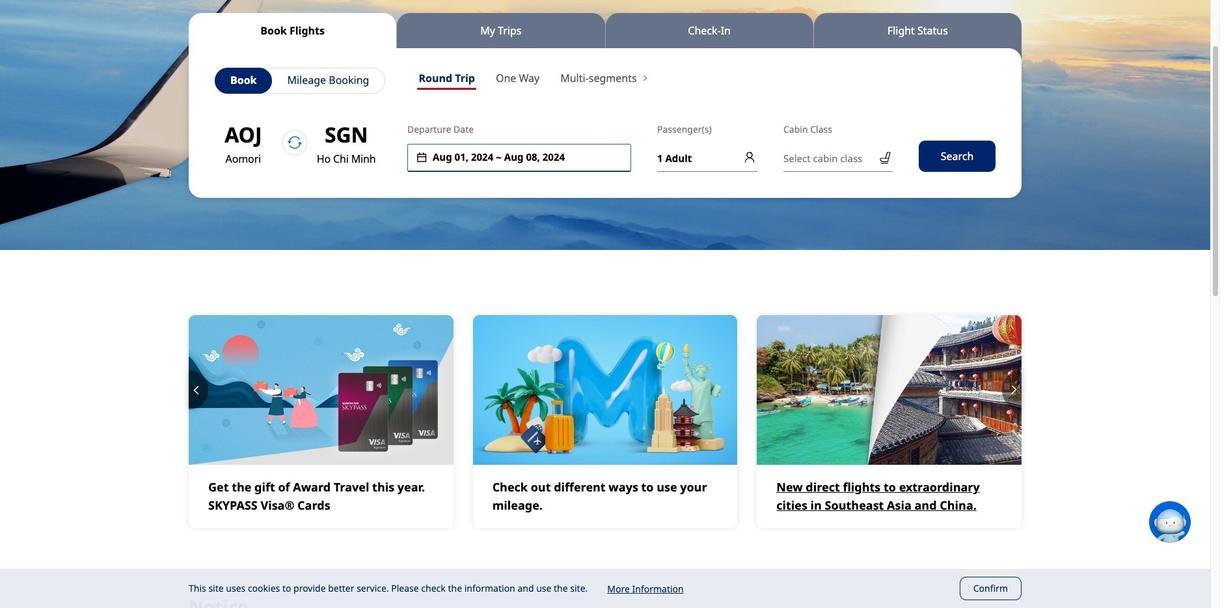 Task type: locate. For each thing, give the bounding box(es) containing it.
itinerary type group
[[408, 68, 550, 92]]

tab list
[[189, 13, 1022, 48]]



Task type: describe. For each thing, give the bounding box(es) containing it.
booking type group
[[215, 68, 386, 94]]



